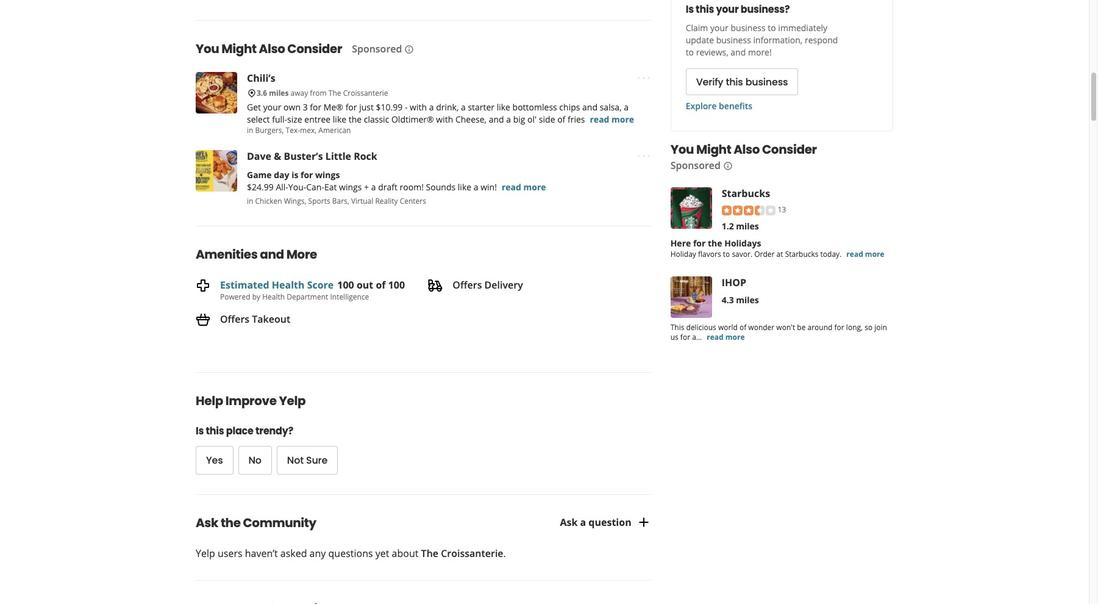 Task type: locate. For each thing, give the bounding box(es) containing it.
dave
[[247, 149, 272, 163]]

1 horizontal spatial the
[[349, 113, 362, 125]]

miles right 3.6
[[269, 88, 289, 98]]

this inside help improve yelp element
[[206, 424, 224, 438]]

0 vertical spatial starbucks
[[722, 187, 771, 200]]

the up the users
[[221, 514, 241, 531]]

place
[[226, 424, 254, 438]]

the down 1.2
[[708, 237, 723, 249]]

more right win!
[[524, 181, 546, 193]]

to up information,
[[768, 22, 777, 34]]

0 vertical spatial is
[[686, 3, 694, 17]]

bottomless
[[513, 101, 558, 113]]

miles for 1.2
[[737, 220, 760, 232]]

this inside is this your business? claim your business to immediately update business information, respond to reviews, and more!
[[696, 3, 715, 17]]

2 vertical spatial of
[[740, 322, 747, 333]]

a inside 'link'
[[581, 515, 587, 529]]

like right 'starter'
[[497, 101, 511, 113]]

read more down salsa,
[[590, 113, 635, 125]]

offers right the 24 order v2 "image"
[[453, 278, 482, 292]]

consider up from
[[288, 40, 342, 57]]

yelp users haven't asked any questions yet about the croissanterie .
[[196, 546, 506, 560]]

16 info v2 image
[[405, 44, 415, 54], [724, 161, 733, 171]]

this left place
[[206, 424, 224, 438]]

dave & buster's little rock
[[247, 149, 378, 163]]

more
[[612, 113, 635, 125], [524, 181, 546, 193], [866, 249, 885, 259], [726, 332, 745, 342]]

ask left question at the right bottom
[[560, 515, 578, 529]]

is up claim at the right of the page
[[686, 3, 694, 17]]

to down update on the right top of page
[[686, 47, 694, 58]]

read more link right win!
[[502, 181, 546, 193]]

select
[[247, 113, 270, 125]]

question
[[589, 515, 632, 529]]

1 vertical spatial yelp
[[196, 546, 215, 560]]

of right side
[[558, 113, 566, 125]]

offers down 'powered'
[[220, 312, 250, 326]]

sure
[[306, 453, 328, 467]]

0 vertical spatial miles
[[269, 88, 289, 98]]

department
[[287, 292, 328, 302]]

0 vertical spatial croissanterie
[[343, 88, 388, 98]]

offers for offers takeout
[[220, 312, 250, 326]]

miles right the 4.3
[[737, 294, 760, 306]]

read more for this delicious world of wonder won't be around for long, so join us for a…
[[707, 332, 745, 342]]

read more for get your own 3 for me® for just $10.99 - with a drink, a starter like bottomless chips and salsa, a select full-size entree like the classic oldtimer® with cheese, and a big ol' side of fries
[[590, 113, 635, 125]]

tex-
[[286, 125, 300, 135]]

your
[[717, 3, 739, 17], [711, 22, 729, 34], [263, 101, 282, 113]]

wonder
[[749, 322, 775, 333]]

group
[[196, 446, 565, 474]]

business down more!
[[746, 75, 789, 89]]

ask for ask the community
[[196, 514, 218, 531]]

2 horizontal spatial of
[[740, 322, 747, 333]]

1 vertical spatial with
[[436, 113, 454, 125]]

any
[[310, 546, 326, 560]]

also up the chili's
[[259, 40, 285, 57]]

miles for 3.6
[[269, 88, 289, 98]]

0 vertical spatial in
[[247, 125, 253, 135]]

ask a question
[[560, 515, 632, 529]]

me®
[[324, 101, 344, 113]]

0 vertical spatial to
[[768, 22, 777, 34]]

improve
[[226, 392, 277, 409]]

1 vertical spatial sponsored
[[671, 159, 721, 172]]

1 horizontal spatial this
[[696, 3, 715, 17]]

a left question at the right bottom
[[581, 515, 587, 529]]

0 horizontal spatial is
[[196, 424, 204, 438]]

1 horizontal spatial 100
[[388, 278, 405, 292]]

a up cheese,
[[461, 101, 466, 113]]

1 horizontal spatial might
[[697, 141, 732, 158]]

0 vertical spatial 16 info v2 image
[[405, 44, 415, 54]]

0 horizontal spatial sponsored
[[352, 42, 402, 56]]

1 vertical spatial is
[[196, 424, 204, 438]]

0 vertical spatial business
[[731, 22, 766, 34]]

.
[[504, 546, 506, 560]]

1 vertical spatial wings
[[339, 181, 362, 193]]

0 horizontal spatial consider
[[288, 40, 342, 57]]

amenities
[[196, 246, 258, 263]]

wings up eat
[[316, 169, 340, 180]]

american
[[319, 125, 351, 135]]

more left 'wonder'
[[726, 332, 745, 342]]

16 marker v2 image
[[247, 88, 257, 98]]

and left more
[[260, 246, 284, 263]]

is down the help
[[196, 424, 204, 438]]

ol'
[[528, 113, 537, 125]]

is for is this place trendy?
[[196, 424, 204, 438]]

here
[[671, 237, 691, 249]]

read right win!
[[502, 181, 522, 193]]

like right sounds
[[458, 181, 472, 193]]

more inside game day is for wings $24.99 all-you-can-eat wings + a draft room! sounds like a win! read more in chicken wings, sports bars, virtual reality centers
[[524, 181, 546, 193]]

0 horizontal spatial the
[[329, 88, 341, 98]]

business down business?
[[731, 22, 766, 34]]

1 horizontal spatial starbucks
[[786, 249, 819, 259]]

0 horizontal spatial of
[[376, 278, 386, 292]]

this for business
[[726, 75, 744, 89]]

business
[[731, 22, 766, 34], [717, 34, 752, 46], [746, 75, 789, 89]]

you right 24 more v2 image
[[671, 141, 694, 158]]

yelp
[[279, 392, 306, 409], [196, 546, 215, 560]]

starbucks
[[722, 187, 771, 200], [786, 249, 819, 259]]

1 vertical spatial starbucks
[[786, 249, 819, 259]]

just
[[359, 101, 374, 113]]

group inside help improve yelp element
[[196, 446, 565, 474]]

2 horizontal spatial to
[[768, 22, 777, 34]]

amenities and more element
[[176, 226, 661, 352]]

location & hours element
[[196, 0, 651, 1]]

big
[[514, 113, 526, 125]]

0 vertical spatial this
[[696, 3, 715, 17]]

a left win!
[[474, 181, 479, 193]]

1 vertical spatial of
[[376, 278, 386, 292]]

is inside help improve yelp element
[[196, 424, 204, 438]]

explore benefits
[[686, 100, 753, 112]]

1 vertical spatial miles
[[737, 220, 760, 232]]

sponsored up just
[[352, 42, 402, 56]]

1 vertical spatial the
[[421, 546, 439, 560]]

0 vertical spatial sponsored
[[352, 42, 402, 56]]

1 horizontal spatial is
[[686, 3, 694, 17]]

3.6
[[257, 88, 267, 98]]

is
[[686, 3, 694, 17], [196, 424, 204, 438]]

1 horizontal spatial sponsored
[[671, 159, 721, 172]]

0 horizontal spatial 100
[[338, 278, 354, 292]]

ask up the users
[[196, 514, 218, 531]]

1 horizontal spatial consider
[[763, 141, 817, 158]]

read more
[[590, 113, 635, 125], [707, 332, 745, 342]]

consider
[[288, 40, 342, 57], [763, 141, 817, 158]]

miles down the 3.5 star rating image
[[737, 220, 760, 232]]

to
[[768, 22, 777, 34], [686, 47, 694, 58], [724, 249, 731, 259]]

game day is for wings $24.99 all-you-can-eat wings + a draft room! sounds like a win! read more in chicken wings, sports bars, virtual reality centers
[[247, 169, 546, 206]]

24 more v2 image
[[637, 71, 651, 86]]

yelp inside ask the community element
[[196, 546, 215, 560]]

0 horizontal spatial the
[[221, 514, 241, 531]]

help improve yelp element
[[176, 372, 651, 474]]

1 horizontal spatial croissanterie
[[441, 546, 504, 560]]

ask inside 'link'
[[560, 515, 578, 529]]

size
[[287, 113, 302, 125]]

sounds
[[426, 181, 456, 193]]

also up starbucks link
[[734, 141, 760, 158]]

is this place trendy?
[[196, 424, 294, 438]]

16 info v2 image down 'location & hours' element
[[405, 44, 415, 54]]

0 horizontal spatial you
[[196, 40, 219, 57]]

is inside is this your business? claim your business to immediately update business information, respond to reviews, and more!
[[686, 3, 694, 17]]

0 horizontal spatial this
[[206, 424, 224, 438]]

this up claim at the right of the page
[[696, 3, 715, 17]]

the up me® on the left
[[329, 88, 341, 98]]

0 horizontal spatial ask
[[196, 514, 218, 531]]

read more link down salsa,
[[590, 113, 635, 125]]

might
[[222, 40, 257, 57], [697, 141, 732, 158]]

and inside is this your business? claim your business to immediately update business information, respond to reviews, and more!
[[731, 47, 746, 58]]

0 vertical spatial you might also consider
[[196, 40, 342, 57]]

the inside get your own 3 for me® for just $10.99 - with a drink, a starter like bottomless chips and salsa, a select full-size entree like the classic oldtimer® with cheese, and a big ol' side of fries
[[349, 113, 362, 125]]

for inside here for the holidays holiday flavors to savor. order at starbucks today. read more
[[694, 237, 706, 249]]

ask for ask a question
[[560, 515, 578, 529]]

all-
[[276, 181, 289, 193]]

sponsored
[[352, 42, 402, 56], [671, 159, 721, 172]]

business up reviews,
[[717, 34, 752, 46]]

in inside game day is for wings $24.99 all-you-can-eat wings + a draft room! sounds like a win! read more in chicken wings, sports bars, virtual reality centers
[[247, 196, 253, 206]]

2 100 from the left
[[388, 278, 405, 292]]

your up full- at the left top of page
[[263, 101, 282, 113]]

2 vertical spatial this
[[206, 424, 224, 438]]

us
[[671, 332, 679, 342]]

1 vertical spatial in
[[247, 196, 253, 206]]

1 vertical spatial the
[[708, 237, 723, 249]]

consider up the 13
[[763, 141, 817, 158]]

wings left the + on the left of the page
[[339, 181, 362, 193]]

0 vertical spatial of
[[558, 113, 566, 125]]

like down me® on the left
[[333, 113, 347, 125]]

offers delivery
[[453, 278, 523, 292]]

more down salsa,
[[612, 113, 635, 125]]

not
[[287, 453, 304, 467]]

1 vertical spatial croissanterie
[[441, 546, 504, 560]]

100 left 'out'
[[338, 278, 354, 292]]

1 horizontal spatial read more
[[707, 332, 745, 342]]

2 horizontal spatial this
[[726, 75, 744, 89]]

0 horizontal spatial like
[[333, 113, 347, 125]]

2 vertical spatial to
[[724, 249, 731, 259]]

the right about
[[421, 546, 439, 560]]

0 vertical spatial the
[[329, 88, 341, 98]]

ihop link
[[722, 276, 747, 289]]

with right -
[[410, 101, 427, 113]]

0 vertical spatial with
[[410, 101, 427, 113]]

from
[[310, 88, 327, 98]]

1 vertical spatial also
[[734, 141, 760, 158]]

business?
[[741, 3, 790, 17]]

about
[[392, 546, 419, 560]]

your left business?
[[717, 3, 739, 17]]

1 horizontal spatial offers
[[453, 278, 482, 292]]

no
[[249, 453, 262, 467]]

0 vertical spatial read more
[[590, 113, 635, 125]]

information,
[[754, 34, 803, 46]]

asked
[[281, 546, 307, 560]]

in down $24.99
[[247, 196, 253, 206]]

100 right 'out'
[[388, 278, 405, 292]]

0 horizontal spatial to
[[686, 47, 694, 58]]

1 horizontal spatial 16 info v2 image
[[724, 161, 733, 171]]

yet
[[376, 546, 390, 560]]

0 horizontal spatial with
[[410, 101, 427, 113]]

for right 3
[[310, 101, 322, 113]]

1 100 from the left
[[338, 278, 354, 292]]

of
[[558, 113, 566, 125], [376, 278, 386, 292], [740, 322, 747, 333]]

1 horizontal spatial of
[[558, 113, 566, 125]]

health
[[272, 278, 305, 292], [262, 292, 285, 302]]

24 shopping v2 image
[[196, 313, 211, 327]]

&
[[274, 149, 281, 163]]

0 horizontal spatial might
[[222, 40, 257, 57]]

more
[[287, 246, 317, 263]]

the
[[329, 88, 341, 98], [421, 546, 439, 560]]

at
[[777, 249, 784, 259]]

a left drink, at the top left
[[429, 101, 434, 113]]

ihop
[[722, 276, 747, 289]]

yelp up the trendy?
[[279, 392, 306, 409]]

0 horizontal spatial offers
[[220, 312, 250, 326]]

of inside estimated health score 100 out of 100 powered by health department intelligence
[[376, 278, 386, 292]]

of inside 'this delicious world of wonder won't be around for long, so join us for a…'
[[740, 322, 747, 333]]

for right is
[[301, 169, 313, 180]]

0 vertical spatial offers
[[453, 278, 482, 292]]

1 vertical spatial this
[[726, 75, 744, 89]]

1 horizontal spatial also
[[734, 141, 760, 158]]

0 horizontal spatial yelp
[[196, 546, 215, 560]]

of right 'out'
[[376, 278, 386, 292]]

16 info v2 image up starbucks link
[[724, 161, 733, 171]]

you might also consider up the chili's
[[196, 40, 342, 57]]

1 vertical spatial read more
[[707, 332, 745, 342]]

might down explore benefits link
[[697, 141, 732, 158]]

the down just
[[349, 113, 362, 125]]

your right claim at the right of the page
[[711, 22, 729, 34]]

verify this business
[[697, 75, 789, 89]]

of right "world"
[[740, 322, 747, 333]]

in left "burgers,"
[[247, 125, 253, 135]]

you might also consider
[[196, 40, 342, 57], [671, 141, 817, 158]]

you up chili's image
[[196, 40, 219, 57]]

starbucks up the 3.5 star rating image
[[722, 187, 771, 200]]

1 horizontal spatial yelp
[[279, 392, 306, 409]]

claim
[[686, 22, 709, 34]]

0 vertical spatial your
[[717, 3, 739, 17]]

your inside get your own 3 for me® for just $10.99 - with a drink, a starter like bottomless chips and salsa, a select full-size entree like the classic oldtimer® with cheese, and a big ol' side of fries
[[263, 101, 282, 113]]

0 vertical spatial also
[[259, 40, 285, 57]]

1 horizontal spatial like
[[458, 181, 472, 193]]

group containing yes
[[196, 446, 565, 474]]

24 medical v2 image
[[196, 278, 211, 293]]

1 vertical spatial 16 info v2 image
[[724, 161, 733, 171]]

2 horizontal spatial the
[[708, 237, 723, 249]]

read more right a…
[[707, 332, 745, 342]]

room!
[[400, 181, 424, 193]]

starbucks link
[[722, 187, 771, 200]]

1 vertical spatial you
[[671, 141, 694, 158]]

2 horizontal spatial like
[[497, 101, 511, 113]]

read inside here for the holidays holiday flavors to savor. order at starbucks today. read more
[[847, 249, 864, 259]]

1 vertical spatial like
[[333, 113, 347, 125]]

2 vertical spatial the
[[221, 514, 241, 531]]

0 horizontal spatial also
[[259, 40, 285, 57]]

0 horizontal spatial starbucks
[[722, 187, 771, 200]]

to left savor.
[[724, 249, 731, 259]]

1 horizontal spatial to
[[724, 249, 731, 259]]

reviews,
[[697, 47, 729, 58]]

a right salsa,
[[624, 101, 629, 113]]

this up 'benefits'
[[726, 75, 744, 89]]

no button
[[238, 446, 272, 474]]

yelp left the users
[[196, 546, 215, 560]]

fries
[[568, 113, 585, 125]]

be
[[798, 322, 806, 333]]

join
[[875, 322, 888, 333]]

haven't
[[245, 546, 278, 560]]

read right today.
[[847, 249, 864, 259]]

estimated
[[220, 278, 269, 292]]

more right today.
[[866, 249, 885, 259]]

2 in from the top
[[247, 196, 253, 206]]

for right "here"
[[694, 237, 706, 249]]

1 vertical spatial might
[[697, 141, 732, 158]]

with down drink, at the top left
[[436, 113, 454, 125]]

you might also consider up starbucks link
[[671, 141, 817, 158]]

might up the chili's
[[222, 40, 257, 57]]

starbucks right the at
[[786, 249, 819, 259]]

sponsored up starbucks image
[[671, 159, 721, 172]]

1 horizontal spatial you might also consider
[[671, 141, 817, 158]]

1 horizontal spatial ask
[[560, 515, 578, 529]]

1 vertical spatial consider
[[763, 141, 817, 158]]

wings
[[316, 169, 340, 180], [339, 181, 362, 193]]

2 vertical spatial miles
[[737, 294, 760, 306]]

1 vertical spatial offers
[[220, 312, 250, 326]]

and left more!
[[731, 47, 746, 58]]

2 vertical spatial your
[[263, 101, 282, 113]]



Task type: vqa. For each thing, say whether or not it's contained in the screenshot.
"just"
yes



Task type: describe. For each thing, give the bounding box(es) containing it.
is this your business? claim your business to immediately update business information, respond to reviews, and more!
[[686, 3, 839, 58]]

delicious
[[687, 322, 717, 333]]

trendy?
[[256, 424, 294, 438]]

mex,
[[300, 125, 317, 135]]

powered
[[220, 292, 250, 302]]

world
[[719, 322, 738, 333]]

verify
[[697, 75, 724, 89]]

drink,
[[436, 101, 459, 113]]

day
[[274, 169, 290, 180]]

1 in from the top
[[247, 125, 253, 135]]

oldtimer®
[[392, 113, 434, 125]]

sports
[[308, 196, 330, 206]]

read down salsa,
[[590, 113, 610, 125]]

starbucks image
[[671, 187, 712, 229]]

1 vertical spatial to
[[686, 47, 694, 58]]

chicken
[[255, 196, 282, 206]]

croissanterie inside ask the community element
[[441, 546, 504, 560]]

not sure
[[287, 453, 328, 467]]

13
[[778, 205, 787, 215]]

immediately
[[779, 22, 828, 34]]

1.2 miles
[[722, 220, 760, 232]]

for inside game day is for wings $24.99 all-you-can-eat wings + a draft room! sounds like a win! read more in chicken wings, sports bars, virtual reality centers
[[301, 169, 313, 180]]

for left just
[[346, 101, 357, 113]]

read inside game day is for wings $24.99 all-you-can-eat wings + a draft room! sounds like a win! read more in chicken wings, sports bars, virtual reality centers
[[502, 181, 522, 193]]

ihop image
[[671, 276, 712, 318]]

and up fries
[[583, 101, 598, 113]]

verify this business link
[[686, 68, 799, 95]]

chips
[[560, 101, 581, 113]]

this for your
[[696, 3, 715, 17]]

not sure button
[[277, 446, 338, 474]]

ihop 4.3 miles
[[722, 276, 760, 306]]

order
[[755, 249, 775, 259]]

1 horizontal spatial with
[[436, 113, 454, 125]]

centers
[[400, 196, 426, 206]]

to inside here for the holidays holiday flavors to savor. order at starbucks today. read more
[[724, 249, 731, 259]]

by
[[252, 292, 261, 302]]

this
[[671, 322, 685, 333]]

read more link right a…
[[707, 332, 745, 342]]

offers for offers delivery
[[453, 278, 482, 292]]

holiday
[[671, 249, 697, 259]]

help
[[196, 392, 223, 409]]

away
[[291, 88, 308, 98]]

1 horizontal spatial you
[[671, 141, 694, 158]]

get your own 3 for me® for just $10.99 - with a drink, a starter like bottomless chips and salsa, a select full-size entree like the classic oldtimer® with cheese, and a big ol' side of fries
[[247, 101, 629, 125]]

3
[[303, 101, 308, 113]]

for left long,
[[835, 322, 845, 333]]

of inside get your own 3 for me® for just $10.99 - with a drink, a starter like bottomless chips and salsa, a select full-size entree like the classic oldtimer® with cheese, and a big ol' side of fries
[[558, 113, 566, 125]]

$10.99
[[376, 101, 403, 113]]

reality
[[375, 196, 398, 206]]

takeout
[[252, 312, 291, 326]]

and down 'starter'
[[489, 113, 504, 125]]

more!
[[749, 47, 772, 58]]

24 order v2 image
[[429, 278, 443, 293]]

0 horizontal spatial 16 info v2 image
[[405, 44, 415, 54]]

3.5 star rating image
[[722, 206, 776, 215]]

0 horizontal spatial you might also consider
[[196, 40, 342, 57]]

2 vertical spatial business
[[746, 75, 789, 89]]

chili's
[[247, 71, 276, 85]]

game
[[247, 169, 272, 180]]

for right us
[[681, 332, 691, 342]]

0 vertical spatial wings
[[316, 169, 340, 180]]

score
[[307, 278, 334, 292]]

1.2
[[722, 220, 734, 232]]

0 horizontal spatial croissanterie
[[343, 88, 388, 98]]

is for is this your business? claim your business to immediately update business information, respond to reviews, and more!
[[686, 3, 694, 17]]

is
[[292, 169, 299, 180]]

like inside game day is for wings $24.99 all-you-can-eat wings + a draft room! sounds like a win! read more in chicken wings, sports bars, virtual reality centers
[[458, 181, 472, 193]]

ask the community element
[[176, 494, 671, 561]]

little
[[326, 149, 351, 163]]

chili's link
[[247, 71, 276, 85]]

health right by
[[262, 292, 285, 302]]

0 vertical spatial yelp
[[279, 392, 306, 409]]

health left score
[[272, 278, 305, 292]]

can-
[[306, 181, 325, 193]]

help improve yelp
[[196, 392, 306, 409]]

respond
[[805, 34, 839, 46]]

24 more v2 image
[[637, 149, 651, 164]]

3.6 miles away from the croissanterie
[[257, 88, 388, 98]]

burgers,
[[255, 125, 284, 135]]

rock
[[354, 149, 378, 163]]

chili's image
[[196, 72, 237, 113]]

dave & buster's little rock link
[[247, 149, 378, 163]]

1 vertical spatial business
[[717, 34, 752, 46]]

get
[[247, 101, 261, 113]]

yes
[[206, 453, 223, 467]]

users
[[218, 546, 243, 560]]

own
[[284, 101, 301, 113]]

0 vertical spatial might
[[222, 40, 257, 57]]

explore
[[686, 100, 717, 112]]

eat
[[325, 181, 337, 193]]

dave & buster's little rock image
[[196, 150, 237, 191]]

in burgers, tex-mex, american
[[247, 125, 351, 135]]

ask the community
[[196, 514, 317, 531]]

24 add v2 image
[[637, 515, 651, 530]]

buster's
[[284, 149, 323, 163]]

this for place
[[206, 424, 224, 438]]

1 vertical spatial your
[[711, 22, 729, 34]]

flavors
[[699, 249, 722, 259]]

estimated health score 100 out of 100 powered by health department intelligence
[[220, 278, 405, 302]]

starbucks inside here for the holidays holiday flavors to savor. order at starbucks today. read more
[[786, 249, 819, 259]]

ask a question link
[[560, 515, 651, 530]]

explore benefits link
[[686, 100, 753, 112]]

draft
[[378, 181, 398, 193]]

long,
[[847, 322, 863, 333]]

1 horizontal spatial the
[[421, 546, 439, 560]]

offers takeout
[[220, 312, 291, 326]]

-
[[405, 101, 408, 113]]

more inside here for the holidays holiday flavors to savor. order at starbucks today. read more
[[866, 249, 885, 259]]

a left "big"
[[507, 113, 511, 125]]

0 vertical spatial consider
[[288, 40, 342, 57]]

read more link right today.
[[847, 249, 885, 259]]

community
[[243, 514, 317, 531]]

bars,
[[332, 196, 349, 206]]

cheese,
[[456, 113, 487, 125]]

holidays
[[725, 237, 762, 249]]

yes button
[[196, 446, 233, 474]]

0 vertical spatial like
[[497, 101, 511, 113]]

a right the + on the left of the page
[[371, 181, 376, 193]]

savor.
[[732, 249, 753, 259]]

full-
[[272, 113, 287, 125]]

1 vertical spatial you might also consider
[[671, 141, 817, 158]]

read right a…
[[707, 332, 724, 342]]

miles inside ihop 4.3 miles
[[737, 294, 760, 306]]

the inside here for the holidays holiday flavors to savor. order at starbucks today. read more
[[708, 237, 723, 249]]

+
[[364, 181, 369, 193]]

4.3
[[722, 294, 734, 306]]



